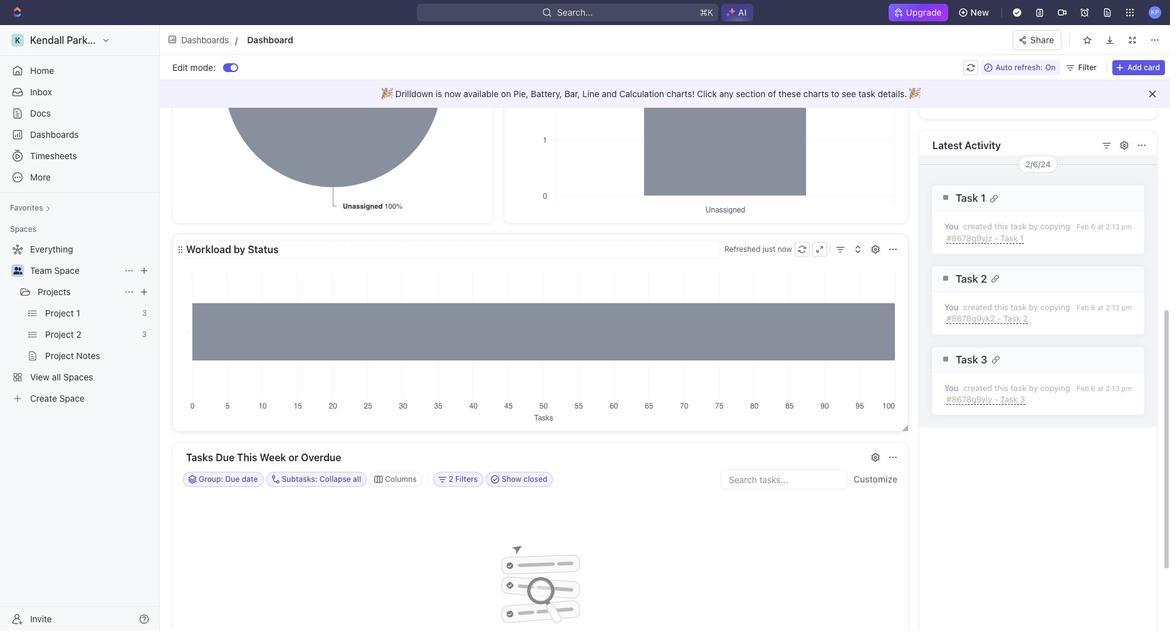 Task type: vqa. For each thing, say whether or not it's contained in the screenshot.
third created from the bottom of the page
yes



Task type: describe. For each thing, give the bounding box(es) containing it.
by for ‎task 1
[[1029, 222, 1038, 232]]

docs link
[[5, 103, 154, 124]]

favorites
[[10, 203, 43, 213]]

refreshed just now
[[725, 245, 793, 254]]

create
[[30, 393, 57, 404]]

just
[[763, 245, 776, 254]]

Search tasks... text field
[[722, 470, 847, 489]]

edit mode:
[[172, 62, 216, 72]]

show
[[502, 475, 522, 484]]

copying for 2
[[1041, 302, 1071, 312]]

view
[[30, 372, 50, 382]]

and
[[602, 88, 617, 99]]

share button
[[1013, 30, 1062, 50]]

card
[[1144, 62, 1161, 72]]

auto refresh: on
[[996, 62, 1056, 72]]

inbox
[[30, 87, 52, 97]]

kendall parks's workspace, , element
[[11, 34, 24, 46]]

kendall
[[30, 34, 64, 46]]

2 inside you created this task by copying #8678g9yk2 - ‎task 2
[[1023, 314, 1028, 324]]

filter
[[1079, 62, 1097, 72]]

3 right project 1 link
[[142, 308, 147, 318]]

1 inside you created this task by copying #8678g9yjz - ‎task 1
[[1021, 233, 1024, 243]]

project 1
[[45, 308, 80, 319]]

feb for 3
[[1077, 384, 1089, 392]]

🎉 drilldown is now available on pie, battery, bar, line and calculation charts! click any section of these charts to see task details.  🎉 alert
[[160, 80, 1171, 108]]

date
[[242, 475, 258, 484]]

upgrade
[[906, 7, 942, 18]]

collapse
[[320, 475, 351, 484]]

task inside you created this task by copying #8678g9yjy - task 3
[[1001, 394, 1018, 405]]

at for ‎task 2
[[1098, 304, 1104, 312]]

pm for ‎task 2
[[1122, 304, 1132, 312]]

project 2
[[45, 329, 81, 340]]

‎task up #8678g9yjz
[[956, 192, 979, 204]]

this for task 3
[[995, 383, 1009, 393]]

everything
[[30, 244, 73, 255]]

‎task 1
[[956, 192, 986, 204]]

tasks due this week or overdue button
[[186, 449, 864, 467]]

2 filters button
[[433, 472, 484, 487]]

6 for 2
[[1091, 304, 1096, 312]]

latest activity
[[933, 140, 1001, 151]]

feb for 2
[[1077, 304, 1089, 312]]

space for team space
[[54, 265, 80, 276]]

2 inside sidebar navigation
[[76, 329, 81, 340]]

you for ‎task 1
[[945, 222, 959, 232]]

home link
[[5, 61, 154, 81]]

subtasks:
[[282, 475, 318, 484]]

‎task 2
[[956, 273, 988, 285]]

task for ‎task 2
[[1011, 302, 1027, 312]]

columns
[[385, 475, 417, 484]]

0 horizontal spatial task
[[956, 353, 979, 366]]

1 🎉 from the left
[[382, 88, 393, 99]]

2:13 for task 3
[[1106, 384, 1120, 392]]

1 vertical spatial all
[[353, 475, 361, 484]]

pie,
[[514, 88, 529, 99]]

refreshed
[[725, 245, 761, 254]]

‎task inside you created this task by copying #8678g9yjz - ‎task 1
[[1001, 233, 1018, 243]]

favorites button
[[5, 201, 56, 216]]

6 for 3
[[1091, 384, 1096, 392]]

this
[[237, 452, 257, 463]]

feb for 1
[[1077, 223, 1089, 231]]

task for ‎task 1
[[1011, 222, 1027, 232]]

on
[[1046, 62, 1056, 72]]

task 3
[[956, 353, 988, 366]]

charts
[[804, 88, 829, 99]]

create space link
[[5, 389, 152, 409]]

copying for 1
[[1041, 222, 1071, 232]]

mode:
[[190, 62, 216, 72]]

upgrade link
[[889, 4, 948, 21]]

add card
[[1128, 62, 1161, 72]]

2 🎉 from the left
[[910, 88, 921, 99]]

pm for task 3
[[1122, 384, 1132, 392]]

project for project 2
[[45, 329, 74, 340]]

kp button
[[1146, 3, 1166, 23]]

timesheets
[[30, 150, 77, 161]]

search...
[[557, 7, 593, 18]]

invite
[[30, 614, 52, 624]]

due for date
[[225, 475, 240, 484]]

more
[[30, 172, 51, 182]]

charts!
[[667, 88, 695, 99]]

you for ‎task 2
[[945, 302, 959, 312]]

‎task inside you created this task by copying #8678g9yk2 - ‎task 2
[[1004, 314, 1021, 324]]

ai
[[739, 7, 747, 18]]

#8678g9yjz
[[947, 233, 993, 243]]

latest
[[933, 140, 963, 151]]

sidebar navigation
[[0, 25, 162, 631]]

1 for ‎task 1
[[981, 192, 986, 204]]

all inside tree
[[52, 372, 61, 382]]

now inside 🎉 drilldown is now available on pie, battery, bar, line and calculation charts! click any section of these charts to see task details.  🎉 alert
[[445, 88, 461, 99]]

new
[[971, 7, 989, 18]]

you created this task by copying #8678g9yjy - task 3
[[945, 383, 1071, 405]]

subtasks: collapse all
[[282, 475, 361, 484]]

bar,
[[565, 88, 580, 99]]

#8678g9yk2
[[947, 314, 996, 324]]

- for 2
[[998, 314, 1002, 324]]

to
[[832, 88, 840, 99]]

on
[[501, 88, 511, 99]]

closed
[[524, 475, 548, 484]]

everything link
[[5, 240, 152, 260]]

new button
[[953, 3, 997, 23]]

🎉 drilldown is now available on pie, battery, bar, line and calculation charts! click any section of these charts to see task details.  🎉
[[382, 88, 924, 99]]

filter button
[[1064, 60, 1102, 75]]

you for task 3
[[945, 383, 959, 393]]

show closed button
[[486, 472, 553, 487]]

1 for project 1
[[76, 308, 80, 319]]



Task type: locate. For each thing, give the bounding box(es) containing it.
0 vertical spatial you
[[945, 222, 959, 232]]

1 vertical spatial 2:13
[[1106, 304, 1120, 312]]

this for ‎task 1
[[995, 222, 1009, 232]]

1 vertical spatial created
[[964, 302, 993, 312]]

task inside you created this task by copying #8678g9yjy - task 3
[[1011, 383, 1027, 393]]

- inside you created this task by copying #8678g9yjz - ‎task 1
[[995, 233, 999, 243]]

tree inside sidebar navigation
[[5, 240, 154, 409]]

3 up you created this task by copying #8678g9yjy - task 3
[[981, 353, 988, 366]]

0 vertical spatial created
[[964, 222, 993, 232]]

task inside you created this task by copying #8678g9yjz - ‎task 1
[[1011, 222, 1027, 232]]

0 vertical spatial space
[[54, 265, 80, 276]]

1 vertical spatial this
[[995, 302, 1009, 312]]

1 vertical spatial 6
[[1091, 304, 1096, 312]]

project 1 link
[[45, 303, 137, 324]]

by inside button
[[234, 244, 245, 255]]

team space link
[[30, 261, 119, 281]]

all
[[52, 372, 61, 382], [353, 475, 361, 484]]

team space
[[30, 265, 80, 276]]

1 vertical spatial at
[[1098, 304, 1104, 312]]

2 vertical spatial -
[[995, 394, 999, 405]]

2 this from the top
[[995, 302, 1009, 312]]

parks's
[[67, 34, 101, 46]]

2 up you created this task by copying #8678g9yk2 - ‎task 2
[[981, 273, 988, 285]]

more button
[[5, 167, 154, 187]]

2 filters
[[449, 475, 478, 484]]

2 vertical spatial project
[[45, 351, 74, 361]]

0 vertical spatial feb
[[1077, 223, 1089, 231]]

this for ‎task 2
[[995, 302, 1009, 312]]

1 copying from the top
[[1041, 222, 1071, 232]]

these
[[779, 88, 801, 99]]

latest activity button
[[932, 137, 1095, 154]]

0 vertical spatial copying
[[1041, 222, 1071, 232]]

0 vertical spatial spaces
[[10, 224, 37, 234]]

0 vertical spatial 6
[[1091, 223, 1096, 231]]

1 vertical spatial copying
[[1041, 302, 1071, 312]]

project down 'project 1'
[[45, 329, 74, 340]]

at for task 3
[[1098, 384, 1104, 392]]

‎task right #8678g9yjz
[[1001, 233, 1018, 243]]

1 horizontal spatial spaces
[[63, 372, 93, 382]]

3 up project notes 'link'
[[142, 330, 147, 339]]

- right #8678g9yjz
[[995, 233, 999, 243]]

- inside you created this task by copying #8678g9yk2 - ‎task 2
[[998, 314, 1002, 324]]

or
[[289, 452, 299, 463]]

2 2:13 from the top
[[1106, 304, 1120, 312]]

1 down the projects link
[[76, 308, 80, 319]]

‎task right #8678g9yk2
[[1004, 314, 1021, 324]]

1 horizontal spatial all
[[353, 475, 361, 484]]

you up the #8678g9yjy
[[945, 383, 959, 393]]

2 at from the top
[[1098, 304, 1104, 312]]

feb 6 at 2:13 pm
[[1077, 223, 1132, 231], [1077, 304, 1132, 312], [1077, 384, 1132, 392]]

projects
[[38, 287, 71, 297]]

1 vertical spatial spaces
[[63, 372, 93, 382]]

2 vertical spatial you
[[945, 383, 959, 393]]

by for ‎task 2
[[1029, 302, 1038, 312]]

1 horizontal spatial now
[[778, 245, 793, 254]]

1 up you created this task by copying #8678g9yjz - ‎task 1
[[981, 192, 986, 204]]

this down the task 3 link
[[995, 383, 1009, 393]]

notes
[[76, 351, 100, 361]]

0 vertical spatial 1
[[981, 192, 986, 204]]

due for this
[[216, 452, 235, 463]]

project for project 1
[[45, 308, 74, 319]]

by
[[1029, 222, 1038, 232], [234, 244, 245, 255], [1029, 302, 1038, 312], [1029, 383, 1038, 393]]

due inside button
[[216, 452, 235, 463]]

this inside you created this task by copying #8678g9yjz - ‎task 1
[[995, 222, 1009, 232]]

workload by status button
[[186, 241, 720, 258]]

2 project from the top
[[45, 329, 74, 340]]

copying down ‎task 1 link
[[1041, 222, 1071, 232]]

0 vertical spatial all
[[52, 372, 61, 382]]

2 vertical spatial feb 6 at 2:13 pm
[[1077, 384, 1132, 392]]

2/6/24
[[1026, 159, 1051, 169]]

0 horizontal spatial dashboards
[[30, 129, 79, 140]]

project for project notes
[[45, 351, 74, 361]]

you
[[945, 222, 959, 232], [945, 302, 959, 312], [945, 383, 959, 393]]

task inside alert
[[859, 88, 876, 99]]

3 this from the top
[[995, 383, 1009, 393]]

‎task up #8678g9yk2
[[956, 273, 979, 285]]

3 copying from the top
[[1041, 383, 1071, 393]]

this inside you created this task by copying #8678g9yjy - task 3
[[995, 383, 1009, 393]]

- for 3
[[995, 394, 999, 405]]

2 up project notes
[[76, 329, 81, 340]]

0 vertical spatial due
[[216, 452, 235, 463]]

you inside you created this task by copying #8678g9yjz - ‎task 1
[[945, 222, 959, 232]]

1 vertical spatial task
[[1001, 394, 1018, 405]]

by down ‎task 1 link
[[1029, 222, 1038, 232]]

task down ‎task 2 link
[[1011, 302, 1027, 312]]

created for 2
[[964, 302, 993, 312]]

at for ‎task 1
[[1098, 223, 1104, 231]]

2 left filters
[[449, 475, 454, 484]]

2 feb from the top
[[1077, 304, 1089, 312]]

you inside you created this task by copying #8678g9yjy - task 3
[[945, 383, 959, 393]]

created for 3
[[964, 383, 993, 393]]

create space
[[30, 393, 85, 404]]

2 vertical spatial 6
[[1091, 384, 1096, 392]]

1 vertical spatial now
[[778, 245, 793, 254]]

ai button
[[722, 4, 754, 21]]

task
[[859, 88, 876, 99], [1011, 222, 1027, 232], [1011, 302, 1027, 312], [1011, 383, 1027, 393]]

project
[[45, 308, 74, 319], [45, 329, 74, 340], [45, 351, 74, 361]]

filters
[[456, 475, 478, 484]]

0 vertical spatial feb 6 at 2:13 pm
[[1077, 223, 1132, 231]]

task 3 link
[[936, 353, 1132, 366]]

user group image
[[13, 267, 22, 275]]

group: due date
[[199, 475, 258, 484]]

1 vertical spatial -
[[998, 314, 1002, 324]]

1 this from the top
[[995, 222, 1009, 232]]

0 horizontal spatial dashboards link
[[5, 125, 154, 145]]

feb down ‎task 2 link
[[1077, 304, 1089, 312]]

view all spaces link
[[5, 367, 152, 388]]

1 you from the top
[[945, 222, 959, 232]]

by inside you created this task by copying #8678g9yjy - task 3
[[1029, 383, 1038, 393]]

overdue
[[301, 452, 342, 463]]

due up group: due date
[[216, 452, 235, 463]]

task down ‎task 1 link
[[1011, 222, 1027, 232]]

created up #8678g9yk2
[[964, 302, 993, 312]]

this inside you created this task by copying #8678g9yk2 - ‎task 2
[[995, 302, 1009, 312]]

any
[[720, 88, 734, 99]]

- inside you created this task by copying #8678g9yjy - task 3
[[995, 394, 999, 405]]

project notes link
[[45, 346, 152, 366]]

0 vertical spatial task
[[956, 353, 979, 366]]

2 vertical spatial feb
[[1077, 384, 1089, 392]]

2 vertical spatial 2:13
[[1106, 384, 1120, 392]]

status
[[248, 244, 279, 255]]

copying inside you created this task by copying #8678g9yk2 - ‎task 2
[[1041, 302, 1071, 312]]

copying for 3
[[1041, 383, 1071, 393]]

3 2:13 from the top
[[1106, 384, 1120, 392]]

due
[[216, 452, 235, 463], [225, 475, 240, 484]]

3 pm from the top
[[1122, 384, 1132, 392]]

1 horizontal spatial dashboards
[[181, 34, 229, 45]]

show closed
[[502, 475, 548, 484]]

dashboards link up timesheets link
[[5, 125, 154, 145]]

1 feb 6 at 2:13 pm from the top
[[1077, 223, 1132, 231]]

timesheets link
[[5, 146, 154, 166]]

dashboards inside sidebar navigation
[[30, 129, 79, 140]]

feb down ‎task 1 link
[[1077, 223, 1089, 231]]

space for create space
[[59, 393, 85, 404]]

2 vertical spatial at
[[1098, 384, 1104, 392]]

1 6 from the top
[[1091, 223, 1096, 231]]

3 6 from the top
[[1091, 384, 1096, 392]]

0 horizontal spatial now
[[445, 88, 461, 99]]

copying
[[1041, 222, 1071, 232], [1041, 302, 1071, 312], [1041, 383, 1071, 393]]

you created this task by copying #8678g9yjz - ‎task 1
[[945, 222, 1071, 243]]

2 vertical spatial 1
[[76, 308, 80, 319]]

line
[[583, 88, 600, 99]]

created up the #8678g9yjy
[[964, 383, 993, 393]]

2 down ‎task 2 link
[[1023, 314, 1028, 324]]

task right the #8678g9yjy
[[1001, 394, 1018, 405]]

tasks
[[186, 452, 213, 463]]

drilldown
[[396, 88, 433, 99]]

0 horizontal spatial 🎉
[[382, 88, 393, 99]]

week
[[260, 452, 286, 463]]

click
[[697, 88, 717, 99]]

projects link
[[38, 282, 119, 302]]

2 vertical spatial pm
[[1122, 384, 1132, 392]]

calculation
[[620, 88, 665, 99]]

auto
[[996, 62, 1013, 72]]

due left date
[[225, 475, 240, 484]]

3 feb from the top
[[1077, 384, 1089, 392]]

pm for ‎task 1
[[1122, 223, 1132, 231]]

None text field
[[247, 32, 579, 48]]

2 vertical spatial this
[[995, 383, 1009, 393]]

project 2 link
[[45, 325, 137, 345]]

1 at from the top
[[1098, 223, 1104, 231]]

created
[[964, 222, 993, 232], [964, 302, 993, 312], [964, 383, 993, 393]]

0 vertical spatial pm
[[1122, 223, 1132, 231]]

kp
[[1151, 8, 1160, 16]]

0 vertical spatial now
[[445, 88, 461, 99]]

0 vertical spatial at
[[1098, 223, 1104, 231]]

1 down ‎task 1 link
[[1021, 233, 1024, 243]]

workspace
[[103, 34, 155, 46]]

add card button
[[1113, 60, 1166, 75]]

spaces up create space link
[[63, 372, 93, 382]]

1
[[981, 192, 986, 204], [1021, 233, 1024, 243], [76, 308, 80, 319]]

inbox link
[[5, 82, 154, 102]]

this down ‎task 1 link
[[995, 222, 1009, 232]]

dashboards link inside sidebar navigation
[[5, 125, 154, 145]]

1 pm from the top
[[1122, 223, 1132, 231]]

created up #8678g9yjz
[[964, 222, 993, 232]]

1 horizontal spatial 🎉
[[910, 88, 921, 99]]

task up the #8678g9yjy
[[956, 353, 979, 366]]

task
[[956, 353, 979, 366], [1001, 394, 1018, 405]]

battery,
[[531, 88, 562, 99]]

feb 6 at 2:13 pm for ‎task 1
[[1077, 223, 1132, 231]]

you up #8678g9yk2
[[945, 302, 959, 312]]

copying inside you created this task by copying #8678g9yjz - ‎task 1
[[1041, 222, 1071, 232]]

1 created from the top
[[964, 222, 993, 232]]

feb 6 at 2:13 pm for ‎task 2
[[1077, 304, 1132, 312]]

feb down the task 3 link
[[1077, 384, 1089, 392]]

by inside you created this task by copying #8678g9yk2 - ‎task 2
[[1029, 302, 1038, 312]]

created inside you created this task by copying #8678g9yk2 - ‎task 2
[[964, 302, 993, 312]]

2 you from the top
[[945, 302, 959, 312]]

1 vertical spatial you
[[945, 302, 959, 312]]

3 feb 6 at 2:13 pm from the top
[[1077, 384, 1132, 392]]

2 pm from the top
[[1122, 304, 1132, 312]]

you up #8678g9yjz
[[945, 222, 959, 232]]

1 vertical spatial dashboards
[[30, 129, 79, 140]]

space down everything "link"
[[54, 265, 80, 276]]

0 vertical spatial dashboards
[[181, 34, 229, 45]]

customize button
[[850, 471, 902, 488]]

by left status
[[234, 244, 245, 255]]

activity
[[965, 140, 1001, 151]]

0 vertical spatial -
[[995, 233, 999, 243]]

3 down the task 3 link
[[1021, 394, 1026, 405]]

1 feb from the top
[[1077, 223, 1089, 231]]

- right the #8678g9yjy
[[995, 394, 999, 405]]

copying down the task 3 link
[[1041, 383, 1071, 393]]

dashboards up timesheets
[[30, 129, 79, 140]]

dashboards link up mode:
[[165, 31, 233, 49]]

1 vertical spatial 1
[[1021, 233, 1024, 243]]

you inside you created this task by copying #8678g9yk2 - ‎task 2
[[945, 302, 959, 312]]

by down the task 3 link
[[1029, 383, 1038, 393]]

‎task 2 link
[[936, 273, 1132, 285]]

this up #8678g9yk2
[[995, 302, 1009, 312]]

now
[[445, 88, 461, 99], [778, 245, 793, 254]]

🎉 left drilldown
[[382, 88, 393, 99]]

2 vertical spatial created
[[964, 383, 993, 393]]

3 inside you created this task by copying #8678g9yjy - task 3
[[1021, 394, 1026, 405]]

2 horizontal spatial 1
[[1021, 233, 1024, 243]]

2 inside dropdown button
[[449, 475, 454, 484]]

spaces down favorites
[[10, 224, 37, 234]]

3 created from the top
[[964, 383, 993, 393]]

0 horizontal spatial 1
[[76, 308, 80, 319]]

#8678g9yjy
[[947, 394, 993, 405]]

by inside you created this task by copying #8678g9yjz - ‎task 1
[[1029, 222, 1038, 232]]

kendall parks's workspace
[[30, 34, 155, 46]]

1 2:13 from the top
[[1106, 223, 1120, 231]]

3 project from the top
[[45, 351, 74, 361]]

workload
[[186, 244, 231, 255]]

0 vertical spatial this
[[995, 222, 1009, 232]]

space down view all spaces link
[[59, 393, 85, 404]]

1 project from the top
[[45, 308, 74, 319]]

tree
[[5, 240, 154, 409]]

1 vertical spatial pm
[[1122, 304, 1132, 312]]

1 vertical spatial project
[[45, 329, 74, 340]]

2 copying from the top
[[1041, 302, 1071, 312]]

🎉 right details.
[[910, 88, 921, 99]]

task down the task 3 link
[[1011, 383, 1027, 393]]

2 feb 6 at 2:13 pm from the top
[[1077, 304, 1132, 312]]

0 vertical spatial dashboards link
[[165, 31, 233, 49]]

0 horizontal spatial spaces
[[10, 224, 37, 234]]

all right view
[[52, 372, 61, 382]]

3 at from the top
[[1098, 384, 1104, 392]]

created inside you created this task by copying #8678g9yjz - ‎task 1
[[964, 222, 993, 232]]

1 horizontal spatial 1
[[981, 192, 986, 204]]

- right #8678g9yk2
[[998, 314, 1002, 324]]

created inside you created this task by copying #8678g9yjy - task 3
[[964, 383, 993, 393]]

now right is
[[445, 88, 461, 99]]

1 vertical spatial due
[[225, 475, 240, 484]]

2:13 for ‎task 1
[[1106, 223, 1120, 231]]

feb 6 at 2:13 pm for task 3
[[1077, 384, 1132, 392]]

1 inside tree
[[76, 308, 80, 319]]

at
[[1098, 223, 1104, 231], [1098, 304, 1104, 312], [1098, 384, 1104, 392]]

‎task 1 link
[[936, 192, 1132, 205]]

task inside you created this task by copying #8678g9yk2 - ‎task 2
[[1011, 302, 1027, 312]]

task right see
[[859, 88, 876, 99]]

- for 1
[[995, 233, 999, 243]]

1 vertical spatial feb 6 at 2:13 pm
[[1077, 304, 1132, 312]]

team
[[30, 265, 52, 276]]

1 vertical spatial dashboards link
[[5, 125, 154, 145]]

tree containing everything
[[5, 240, 154, 409]]

3 you from the top
[[945, 383, 959, 393]]

available
[[464, 88, 499, 99]]

share
[[1031, 34, 1055, 45]]

1 horizontal spatial task
[[1001, 394, 1018, 405]]

dashboards up mode:
[[181, 34, 229, 45]]

by for task 3
[[1029, 383, 1038, 393]]

⌘k
[[700, 7, 714, 18]]

is
[[436, 88, 442, 99]]

2:13 for ‎task 2
[[1106, 304, 1120, 312]]

0 vertical spatial project
[[45, 308, 74, 319]]

project up view all spaces
[[45, 351, 74, 361]]

1 vertical spatial feb
[[1077, 304, 1089, 312]]

copying inside you created this task by copying #8678g9yjy - task 3
[[1041, 383, 1071, 393]]

filter button
[[1064, 60, 1102, 75]]

now right just
[[778, 245, 793, 254]]

details.
[[878, 88, 908, 99]]

2 vertical spatial copying
[[1041, 383, 1071, 393]]

created for 1
[[964, 222, 993, 232]]

project up project 2
[[45, 308, 74, 319]]

2 created from the top
[[964, 302, 993, 312]]

project notes
[[45, 351, 100, 361]]

home
[[30, 65, 54, 76]]

0 vertical spatial 2:13
[[1106, 223, 1120, 231]]

feb
[[1077, 223, 1089, 231], [1077, 304, 1089, 312], [1077, 384, 1089, 392]]

edit
[[172, 62, 188, 72]]

by down ‎task 2 link
[[1029, 302, 1038, 312]]

3
[[142, 308, 147, 318], [142, 330, 147, 339], [981, 353, 988, 366], [1021, 394, 1026, 405]]

2 6 from the top
[[1091, 304, 1096, 312]]

task for task 3
[[1011, 383, 1027, 393]]

add
[[1128, 62, 1142, 72]]

1 vertical spatial space
[[59, 393, 85, 404]]

copying down ‎task 2 link
[[1041, 302, 1071, 312]]

section
[[736, 88, 766, 99]]

all right "collapse" at bottom left
[[353, 475, 361, 484]]

6 for 1
[[1091, 223, 1096, 231]]

0 horizontal spatial all
[[52, 372, 61, 382]]

dashboards link
[[165, 31, 233, 49], [5, 125, 154, 145]]

1 horizontal spatial dashboards link
[[165, 31, 233, 49]]

project inside 'link'
[[45, 351, 74, 361]]



